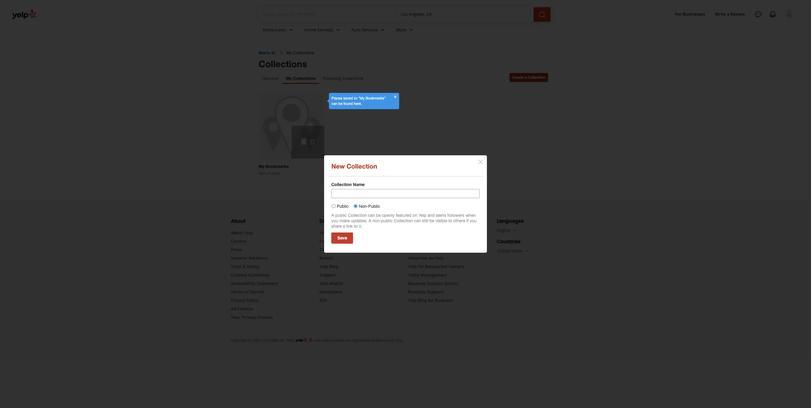 Task type: describe. For each thing, give the bounding box(es) containing it.
1 horizontal spatial discover
[[320, 218, 341, 225]]

management
[[420, 272, 447, 278]]

stories
[[444, 280, 458, 286]]

developers
[[320, 289, 342, 295]]

business down table
[[408, 280, 426, 286]]

create
[[512, 75, 524, 80]]

following collections link
[[319, 73, 367, 84]]

support inside yelp project cost guides collections talk events yelp blog support yelp mobile developers rss
[[320, 272, 336, 278]]

safety
[[247, 264, 259, 269]]

on inside claim your business page advertise on yelp yelp for restaurant owners table management business success stories business support yelp blog for business
[[429, 255, 434, 261]]

mobile
[[329, 280, 343, 286]]

yelp.
[[395, 338, 403, 343]]

messages image
[[755, 11, 762, 18]]

policy
[[247, 297, 259, 303]]

1 vertical spatial be
[[376, 213, 381, 218]]

content guidelines link
[[231, 272, 270, 278]]

save button
[[331, 233, 353, 244]]

copyright
[[231, 338, 247, 343]]

write
[[715, 11, 726, 17]]

following
[[323, 76, 341, 81]]

1 vertical spatial public
[[381, 218, 393, 223]]

claim your business page link
[[408, 247, 460, 252]]

owners
[[449, 264, 465, 269]]

claim your business page advertise on yelp yelp for restaurant owners table management business success stories business support yelp blog for business
[[408, 247, 465, 303]]

yelp blog link
[[320, 264, 338, 269]]

yelp for business
[[408, 218, 449, 225]]

collection up updates.
[[348, 213, 367, 218]]

0 vertical spatial public
[[335, 213, 347, 218]]

bookmarks
[[266, 164, 289, 169]]

terms
[[231, 289, 244, 295]]

still
[[422, 218, 428, 223]]

maria
[[259, 50, 270, 55]]

to inside places saved to "my bookmarks" can be found here.
[[354, 96, 357, 100]]

Collection Name text field
[[331, 189, 480, 198]]

about yelp careers press investor relations trust & safety content guidelines accessibility statement terms of service privacy policy ad choices your privacy choices
[[231, 230, 278, 320]]

yelp mobile link
[[320, 280, 343, 286]]

2 vertical spatial for
[[428, 297, 434, 303]]

collections left following
[[293, 76, 316, 81]]

places
[[332, 96, 342, 100]]

yelp down events link in the left bottom of the page
[[320, 264, 328, 269]]

0 vertical spatial privacy
[[231, 297, 246, 303]]

featured
[[396, 213, 411, 218]]

can inside places saved to "my bookmarks" can be found here.
[[332, 102, 337, 106]]

maria w. link
[[259, 50, 276, 55]]

press link
[[231, 247, 242, 252]]

×
[[477, 154, 484, 167]]

1 horizontal spatial choices
[[257, 314, 273, 320]]

1 horizontal spatial public
[[337, 204, 349, 209]]

support link
[[320, 272, 336, 278]]

trademarks
[[370, 338, 390, 343]]

yelp,
[[286, 338, 295, 343]]

2004–2023
[[252, 338, 271, 343]]

guidelines
[[248, 272, 270, 278]]

0 vertical spatial for
[[420, 218, 427, 225]]

1 vertical spatial can
[[368, 213, 375, 218]]

advertise
[[408, 255, 427, 261]]

messages image
[[755, 11, 762, 18]]

advertise on yelp link
[[408, 255, 444, 261]]

2 vertical spatial to
[[354, 224, 358, 228]]

1 vertical spatial for
[[418, 264, 424, 269]]

openly
[[382, 213, 395, 218]]

page
[[450, 247, 460, 252]]

alerts
[[436, 213, 446, 218]]

followers
[[448, 213, 464, 218]]

your
[[231, 314, 240, 320]]

updates.
[[351, 218, 368, 223]]

guides
[[355, 230, 369, 236]]

yelp for restaurant owners link
[[408, 264, 465, 269]]

press
[[231, 247, 242, 252]]

about for about yelp careers press investor relations trust & safety content guidelines accessibility statement terms of service privacy policy ad choices your privacy choices
[[231, 230, 243, 236]]

save
[[337, 235, 347, 241]]

collection up name
[[347, 162, 377, 170]]

0 vertical spatial my collections
[[286, 50, 314, 55]]

blog inside yelp project cost guides collections talk events yelp blog support yelp mobile developers rss
[[329, 264, 338, 269]]

countries
[[497, 238, 521, 245]]

developers link
[[320, 289, 342, 295]]

careers
[[231, 238, 247, 244]]

are
[[346, 338, 351, 343]]

yelp inside about yelp careers press investor relations trust & safety content guidelines accessibility statement terms of service privacy policy ad choices your privacy choices
[[244, 230, 253, 236]]

restaurant
[[425, 264, 448, 269]]

for
[[675, 11, 682, 17]]

yelp blog for business link
[[408, 297, 453, 303]]

table management link
[[408, 272, 447, 278]]

here.
[[354, 102, 362, 106]]

about for about
[[231, 218, 246, 225]]

,
[[307, 338, 309, 343]]

others
[[453, 218, 465, 223]]

service
[[250, 289, 264, 295]]

1 horizontal spatial non-
[[359, 204, 368, 209]]

2 horizontal spatial be
[[430, 218, 434, 223]]

claim
[[408, 247, 420, 252]]

on inside a public collection can be openly featured on yelp and alerts followers when you make updates. a non-public collection can still be visible to others if you share a link to it.
[[413, 213, 417, 218]]

and inside a public collection can be openly featured on yelp and alerts followers when you make updates. a non-public collection can still be visible to others if you share a link to it.
[[428, 213, 435, 218]]

of inside about yelp careers press investor relations trust & safety content guidelines accessibility statement terms of service privacy policy ad choices your privacy choices
[[245, 289, 249, 295]]

0 vertical spatial choices
[[237, 306, 253, 312]]

business up "yelp blog for business" link
[[408, 289, 426, 295]]

events
[[320, 255, 333, 261]]

create a collection button
[[510, 73, 548, 82]]

my bookmarks link
[[259, 164, 324, 169]]

non-public
[[359, 204, 380, 209]]

yelp down business support link
[[408, 297, 417, 303]]

collections link
[[320, 238, 342, 244]]

when
[[466, 213, 476, 218]]

yelp burst image
[[309, 337, 313, 342]]

collection down featured
[[394, 218, 413, 223]]

business down alerts
[[427, 218, 449, 225]]

write a review link
[[713, 9, 748, 19]]

0 link
[[259, 93, 324, 159]]

make
[[340, 218, 350, 223]]

talk link
[[320, 247, 328, 252]]

0 vertical spatial my
[[286, 50, 292, 55]]

bookmarks"
[[366, 96, 386, 100]]

link
[[346, 224, 353, 228]]



Task type: vqa. For each thing, say whether or not it's contained in the screenshot.
"yelp logo"
yes



Task type: locate. For each thing, give the bounding box(es) containing it.
yelp inside a public collection can be openly featured on yelp and alerts followers when you make updates. a non-public collection can still be visible to others if you share a link to it.
[[419, 213, 427, 218]]

a
[[727, 11, 730, 17], [525, 75, 527, 80], [343, 224, 345, 228]]

to down followers
[[449, 218, 452, 223]]

places saved to "my bookmarks" can be found here.
[[332, 96, 386, 106]]

business support link
[[408, 289, 444, 295]]

0 horizontal spatial choices
[[237, 306, 253, 312]]

related
[[322, 338, 334, 343]]

blog inside claim your business page advertise on yelp yelp for restaurant owners table management business success stories business support yelp blog for business
[[418, 297, 427, 303]]

0 horizontal spatial public
[[268, 171, 280, 176]]

yelp project cost guides link
[[320, 230, 369, 236]]

relations
[[249, 255, 268, 261]]

1 about from the top
[[231, 218, 246, 225]]

content
[[231, 272, 247, 278]]

yelp
[[419, 213, 427, 218], [408, 218, 419, 225], [244, 230, 253, 236], [320, 230, 328, 236], [435, 255, 444, 261], [320, 264, 328, 269], [408, 264, 417, 269], [320, 280, 328, 286], [408, 297, 417, 303], [271, 338, 279, 343]]

privacy down the terms
[[231, 297, 246, 303]]

maria w.
[[259, 50, 276, 55]]

a public collection can be openly featured on yelp and alerts followers when you make updates. a non-public collection can still be visible to others if you share a link to it.
[[331, 213, 477, 228]]

non- inside my bookmarks non-public
[[259, 171, 268, 176]]

collections up saved
[[342, 76, 363, 81]]

my bookmarks non-public
[[259, 164, 289, 176]]

1 you from the left
[[331, 218, 338, 223]]

create a collection
[[512, 75, 545, 80]]

  text field for tacos, cheap dinner, max's text field on the left top of the page
[[264, 11, 391, 18]]

0 vertical spatial be
[[339, 102, 343, 106]]

trust & safety link
[[231, 264, 259, 269]]

careers link
[[231, 238, 247, 244]]

2 vertical spatial be
[[430, 218, 434, 223]]

a inside a public collection can be openly featured on yelp and alerts followers when you make updates. a non-public collection can still be visible to others if you share a link to it.
[[343, 224, 345, 228]]

public up the make
[[337, 204, 349, 209]]

tacos, cheap dinner, Max's text field
[[264, 11, 391, 17]]

1 vertical spatial on
[[429, 255, 434, 261]]

2   text field from the left
[[401, 11, 529, 18]]

1 vertical spatial support
[[427, 289, 444, 295]]

search image
[[539, 11, 546, 18]]

about
[[231, 218, 246, 225], [231, 230, 243, 236]]

1 vertical spatial and
[[314, 338, 321, 343]]

0 vertical spatial support
[[320, 272, 336, 278]]

you right the if
[[470, 218, 477, 223]]

events link
[[320, 255, 333, 261]]

a for collection
[[525, 75, 527, 80]]

collections down the project
[[320, 238, 342, 244]]

collections down w.
[[259, 59, 307, 69]]

my left bookmarks
[[259, 164, 265, 169]]

address, neighborhood, city, state or zip text field
[[401, 11, 529, 17]]

new
[[331, 162, 345, 170]]

1 vertical spatial choices
[[257, 314, 273, 320]]

yelp down support "link"
[[320, 280, 328, 286]]

1 vertical spatial discover
[[320, 218, 341, 225]]

review
[[731, 11, 745, 17]]

new collection
[[331, 162, 377, 170]]

for businesses link
[[673, 9, 708, 19]]

1   text field from the left
[[264, 11, 391, 18]]

collections up 'my collections' link on the top of the page
[[293, 50, 314, 55]]

to left "my on the top left of page
[[354, 96, 357, 100]]

None radio
[[332, 204, 336, 208]]

1 horizontal spatial public
[[381, 218, 393, 223]]

yelp down featured
[[408, 218, 419, 225]]

2 about from the top
[[231, 230, 243, 236]]

2 vertical spatial a
[[343, 224, 345, 228]]

2 vertical spatial my
[[259, 164, 265, 169]]

name
[[353, 182, 365, 187]]

1 vertical spatial my collections
[[286, 76, 316, 81]]

can up non-
[[368, 213, 375, 218]]

copyright © 2004–2023 yelp inc. yelp,
[[231, 338, 295, 343]]

None radio
[[354, 204, 358, 208]]

and right yelp burst image
[[314, 338, 321, 343]]

0 horizontal spatial blog
[[329, 264, 338, 269]]

1 vertical spatial a
[[525, 75, 527, 80]]

0 vertical spatial about
[[231, 218, 246, 225]]

be up non-
[[376, 213, 381, 218]]

businesses
[[683, 11, 705, 17]]

0 vertical spatial can
[[332, 102, 337, 106]]

about up about yelp link
[[231, 218, 246, 225]]

be inside places saved to "my bookmarks" can be found here.
[[339, 102, 343, 106]]

1 horizontal spatial on
[[429, 255, 434, 261]]

privacy policy link
[[231, 297, 259, 303]]

public up the make
[[335, 213, 347, 218]]

rss
[[320, 297, 327, 303]]

saved
[[343, 96, 353, 100]]

0 vertical spatial a
[[727, 11, 730, 17]]

support down success
[[427, 289, 444, 295]]

2 you from the left
[[470, 218, 477, 223]]

business right your
[[431, 247, 449, 252]]

1 horizontal spatial support
[[427, 289, 444, 295]]

a left non-
[[369, 218, 371, 223]]

a right 'write'
[[727, 11, 730, 17]]

a for review
[[727, 11, 730, 17]]

following collections
[[323, 76, 363, 81]]

1 horizontal spatial be
[[376, 213, 381, 218]]

can
[[332, 102, 337, 106], [368, 213, 375, 218], [414, 218, 421, 223]]

2 horizontal spatial a
[[727, 11, 730, 17]]

blog
[[329, 264, 338, 269], [418, 297, 427, 303]]

about up careers link
[[231, 230, 243, 236]]

yelp up careers
[[244, 230, 253, 236]]

choices down policy
[[257, 314, 273, 320]]

for
[[420, 218, 427, 225], [418, 264, 424, 269], [428, 297, 434, 303]]

"my
[[358, 96, 365, 100]]

of up the privacy policy link
[[245, 289, 249, 295]]

1 vertical spatial a
[[369, 218, 371, 223]]

discover inside my collections tab list
[[262, 76, 279, 81]]

1 vertical spatial about
[[231, 230, 243, 236]]

my right discover link
[[286, 76, 292, 81]]

share
[[331, 224, 342, 228]]

yelp up still
[[419, 213, 427, 218]]

0 vertical spatial of
[[245, 289, 249, 295]]

notifications image
[[769, 11, 777, 18], [769, 11, 777, 18]]

and
[[428, 213, 435, 218], [314, 338, 321, 343]]

about inside about yelp careers press investor relations trust & safety content guidelines accessibility statement terms of service privacy policy ad choices your privacy choices
[[231, 230, 243, 236]]

0 horizontal spatial a
[[331, 213, 334, 218]]

a up share
[[331, 213, 334, 218]]

visible
[[436, 218, 447, 223]]

and up yelp for business at right
[[428, 213, 435, 218]]

a down the make
[[343, 224, 345, 228]]

1 vertical spatial privacy
[[242, 314, 256, 320]]

on down claim your business page link
[[429, 255, 434, 261]]

discover link
[[259, 73, 282, 84]]

of left yelp.
[[391, 338, 394, 343]]

1 vertical spatial to
[[449, 218, 452, 223]]

yelp up restaurant
[[435, 255, 444, 261]]

yelp left 'inc.'
[[271, 338, 279, 343]]

you
[[331, 218, 338, 223], [470, 218, 477, 223]]

1 horizontal spatial a
[[525, 75, 527, 80]]

yelp up collections link
[[320, 230, 328, 236]]

on
[[413, 213, 417, 218], [429, 255, 434, 261]]

0 horizontal spatial can
[[332, 102, 337, 106]]

2 horizontal spatial can
[[414, 218, 421, 223]]

and related marks are registered trademarks of yelp.
[[314, 338, 403, 343]]

0 horizontal spatial and
[[314, 338, 321, 343]]

business success stories link
[[408, 280, 458, 286]]

0 horizontal spatial non-
[[259, 171, 268, 176]]

collection inside button
[[528, 75, 545, 80]]

public up non-
[[368, 204, 380, 209]]

for businesses
[[675, 11, 705, 17]]

yelp logo image
[[295, 337, 307, 343]]

registered
[[352, 338, 370, 343]]

blog down business support link
[[418, 297, 427, 303]]

&
[[243, 264, 246, 269]]

  text field
[[264, 11, 391, 18], [401, 11, 529, 18]]

non- down bookmarks
[[259, 171, 268, 176]]

1 horizontal spatial can
[[368, 213, 375, 218]]

to left it.
[[354, 224, 358, 228]]

be right still
[[430, 218, 434, 223]]

your privacy choices link
[[231, 314, 273, 320]]

success
[[427, 280, 443, 286]]

write a review
[[715, 11, 745, 17]]

public down bookmarks
[[268, 171, 280, 176]]

my inside my bookmarks non-public
[[259, 164, 265, 169]]

1 horizontal spatial   text field
[[401, 11, 529, 18]]

1 horizontal spatial of
[[391, 338, 394, 343]]

if
[[467, 218, 469, 223]]

0 horizontal spatial a
[[343, 224, 345, 228]]

1 horizontal spatial blog
[[418, 297, 427, 303]]

support down yelp blog link
[[320, 272, 336, 278]]

you up share
[[331, 218, 338, 223]]

my right w.
[[286, 50, 292, 55]]

0 vertical spatial discover
[[262, 76, 279, 81]]

marks
[[335, 338, 345, 343]]

public down openly
[[381, 218, 393, 223]]

discover down w.
[[262, 76, 279, 81]]

  text field for address, neighborhood, city, state or zip text field
[[401, 11, 529, 18]]

search image
[[539, 11, 546, 18]]

it.
[[359, 224, 362, 228]]

can down places
[[332, 102, 337, 106]]

discover up the project
[[320, 218, 341, 225]]

1 horizontal spatial a
[[369, 218, 371, 223]]

a inside write a review link
[[727, 11, 730, 17]]

collection name
[[331, 182, 365, 187]]

discover
[[262, 76, 279, 81], [320, 218, 341, 225]]

2 horizontal spatial public
[[368, 204, 380, 209]]

your
[[421, 247, 430, 252]]

0 horizontal spatial be
[[339, 102, 343, 106]]

non- up updates.
[[359, 204, 368, 209]]

can left still
[[414, 218, 421, 223]]

1 vertical spatial my
[[286, 76, 292, 81]]

0 vertical spatial blog
[[329, 264, 338, 269]]

collections
[[293, 50, 314, 55], [259, 59, 307, 69], [293, 76, 316, 81], [342, 76, 363, 81], [320, 238, 342, 244]]

choices down the privacy policy link
[[237, 306, 253, 312]]

0 horizontal spatial public
[[335, 213, 347, 218]]

1 horizontal spatial and
[[428, 213, 435, 218]]

rss link
[[320, 297, 327, 303]]

project
[[329, 230, 344, 236]]

be down places
[[339, 102, 343, 106]]

privacy down ad choices link
[[242, 314, 256, 320]]

1 vertical spatial of
[[391, 338, 394, 343]]

0 horizontal spatial support
[[320, 272, 336, 278]]

to
[[354, 96, 357, 100], [449, 218, 452, 223], [354, 224, 358, 228]]

for left visible at the right of the page
[[420, 218, 427, 225]]

a right create
[[525, 75, 527, 80]]

1 vertical spatial non-
[[359, 204, 368, 209]]

2 vertical spatial can
[[414, 218, 421, 223]]

collections inside yelp project cost guides collections talk events yelp blog support yelp mobile developers rss
[[320, 238, 342, 244]]

my collections inside tab list
[[286, 76, 316, 81]]

0 vertical spatial and
[[428, 213, 435, 218]]

1 horizontal spatial you
[[470, 218, 477, 223]]

my collections tab list
[[259, 73, 367, 84]]

0 vertical spatial on
[[413, 213, 417, 218]]

investor
[[231, 255, 248, 261]]

1 vertical spatial blog
[[418, 297, 427, 303]]

support inside claim your business page advertise on yelp yelp for restaurant owners table management business success stories business support yelp blog for business
[[427, 289, 444, 295]]

0 vertical spatial to
[[354, 96, 357, 100]]

my inside tab list
[[286, 76, 292, 81]]

0 horizontal spatial on
[[413, 213, 417, 218]]

accessibility statement link
[[231, 280, 278, 286]]

0 horizontal spatial you
[[331, 218, 338, 223]]

yelp project cost guides collections talk events yelp blog support yelp mobile developers rss
[[320, 230, 369, 303]]

found
[[344, 102, 353, 106]]

privacy
[[231, 297, 246, 303], [242, 314, 256, 320]]

©
[[248, 338, 251, 343]]

on right featured
[[413, 213, 417, 218]]

business down stories
[[435, 297, 453, 303]]

collection
[[528, 75, 545, 80], [347, 162, 377, 170], [331, 182, 352, 187], [348, 213, 367, 218], [394, 218, 413, 223]]

0 horizontal spatial discover
[[262, 76, 279, 81]]

0 horizontal spatial   text field
[[264, 11, 391, 18]]

yelp up table
[[408, 264, 417, 269]]

statement
[[257, 280, 278, 286]]

business
[[427, 218, 449, 225], [431, 247, 449, 252], [408, 280, 426, 286], [408, 289, 426, 295], [435, 297, 453, 303]]

blog up support "link"
[[329, 264, 338, 269]]

0 vertical spatial a
[[331, 213, 334, 218]]

collection right create
[[528, 75, 545, 80]]

for down business support link
[[428, 297, 434, 303]]

my collections
[[286, 50, 314, 55], [286, 76, 316, 81]]

ad
[[231, 306, 236, 312]]

for down advertise
[[418, 264, 424, 269]]

0 vertical spatial non-
[[259, 171, 268, 176]]

None search field
[[259, 7, 558, 22]]

collection left name
[[331, 182, 352, 187]]

0 horizontal spatial of
[[245, 289, 249, 295]]

0
[[310, 138, 314, 146]]

a inside create a collection button
[[525, 75, 527, 80]]

public inside my bookmarks non-public
[[268, 171, 280, 176]]

ad choices link
[[231, 306, 253, 312]]



